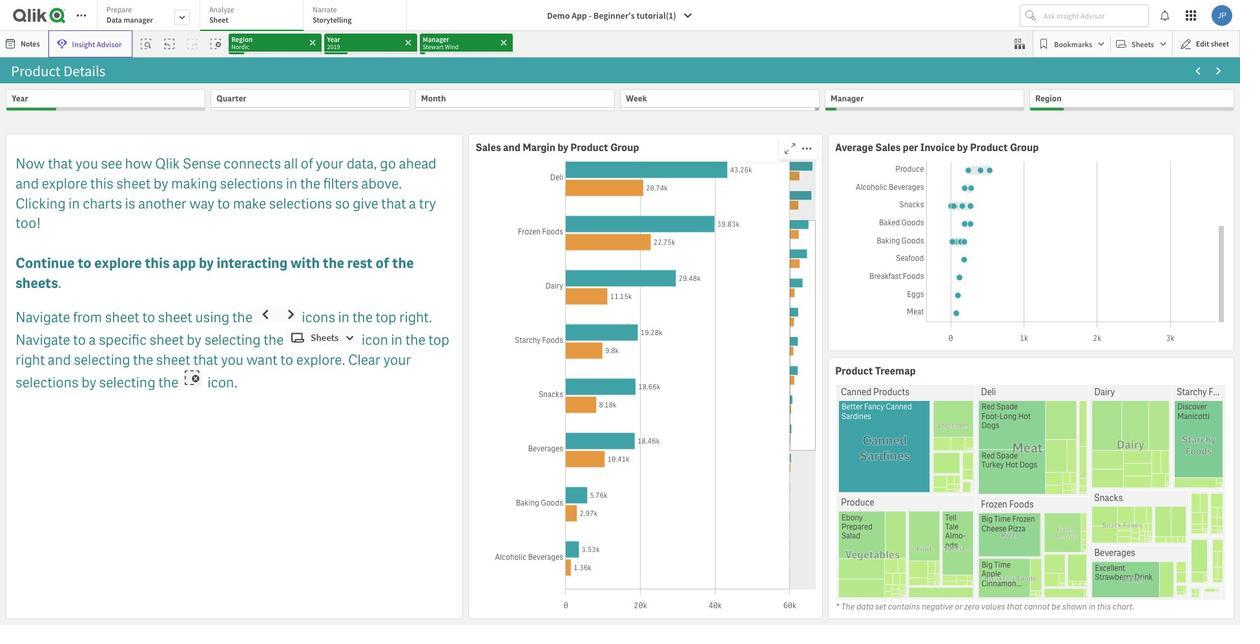 Task type: describe. For each thing, give the bounding box(es) containing it.
go
[[380, 154, 396, 173]]

1 vertical spatial selections
[[269, 194, 332, 213]]

this inside application
[[1097, 601, 1111, 612]]

year 2019
[[327, 35, 340, 51]]

right
[[16, 351, 45, 369]]

clear your selections by selecting the
[[16, 351, 411, 393]]

shown
[[1062, 601, 1087, 612]]

chart.
[[1113, 601, 1135, 612]]

that right "now"
[[48, 154, 73, 173]]

top inside in the top right. navigate to a specific sheet by selecting the
[[376, 308, 397, 327]]

average sales per invoice by product group
[[836, 141, 1039, 154]]

filters
[[323, 174, 359, 193]]

selections inside clear your selections by selecting the
[[16, 374, 79, 393]]

selecting inside clear your selections by selecting the
[[99, 374, 155, 393]]

clear selection for field: region image
[[309, 39, 317, 47]]

the left rest
[[323, 254, 345, 273]]

make
[[233, 194, 266, 213]]

narrate storytelling
[[313, 5, 352, 25]]

so
[[335, 194, 350, 213]]

sheets button
[[1114, 34, 1170, 54]]

that inside application
[[1007, 601, 1022, 612]]

* the data set contains negative or zero values that cannot be shown in this chart.
[[836, 601, 1135, 612]]

invoice
[[921, 141, 955, 154]]

app
[[572, 10, 587, 21]]

edit sheet
[[1197, 39, 1230, 48]]

sense
[[183, 154, 221, 173]]

the inside clear your selections by selecting the
[[158, 374, 179, 393]]

beginner's
[[594, 10, 635, 21]]

Ask Insight Advisor text field
[[1042, 5, 1149, 26]]

the
[[841, 601, 855, 612]]

too!
[[16, 214, 41, 233]]

in down all
[[286, 174, 297, 193]]

you inside now that you see how qlik sense connects all of your data, go ahead and explore this sheet by making selections in the filters above. clicking in charts is another way to make selections so give that a try too!
[[76, 154, 98, 173]]

wind
[[445, 43, 459, 51]]

month
[[421, 93, 446, 104]]

interacting
[[217, 254, 288, 273]]

sheets
[[1132, 39, 1155, 49]]

insight advisor button
[[48, 30, 133, 58]]

week
[[626, 93, 647, 104]]

smart search image
[[141, 39, 152, 49]]

0 vertical spatial selections
[[220, 174, 283, 193]]

demo app - beginner's tutorial(1)
[[547, 10, 677, 21]]

in inside application
[[1089, 601, 1096, 612]]

cannot
[[1024, 601, 1050, 612]]

specific
[[99, 331, 147, 349]]

prepare
[[107, 5, 132, 14]]

contains
[[888, 601, 920, 612]]

above.
[[361, 174, 402, 193]]

storytelling
[[313, 15, 352, 25]]

give
[[353, 194, 378, 213]]

icons
[[302, 308, 335, 327]]

with
[[291, 254, 320, 273]]

analyze
[[209, 5, 234, 14]]

all
[[284, 154, 298, 173]]

analyze sheet
[[209, 5, 234, 25]]

quarter element
[[216, 93, 246, 104]]

that inside icon in the top right and selecting the sheet that you want to explore.
[[193, 351, 218, 369]]

sheet inside button
[[1211, 39, 1230, 48]]

prepare data manager
[[107, 5, 153, 25]]

demo app - beginner's tutorial(1) button
[[540, 5, 701, 26]]

by inside clear your selections by selecting the
[[82, 374, 96, 393]]

product treemap
[[836, 364, 916, 378]]

month element
[[421, 93, 446, 104]]

the inside now that you see how qlik sense connects all of your data, go ahead and explore this sheet by making selections in the filters above. clicking in charts is another way to make selections so give that a try too!
[[300, 174, 320, 193]]

continue to explore this app by interacting with the rest of the sheets
[[16, 254, 414, 293]]

be
[[1052, 601, 1061, 612]]

qlik
[[155, 154, 180, 173]]

tutorial(1)
[[637, 10, 677, 21]]

connects
[[224, 154, 281, 173]]

ahead
[[399, 154, 437, 173]]

selecting inside in the top right. navigate to a specific sheet by selecting the
[[204, 331, 261, 349]]

to inside icon in the top right and selecting the sheet that you want to explore.
[[280, 351, 293, 369]]

selections tool image
[[1015, 39, 1026, 49]]

top inside icon in the top right and selecting the sheet that you want to explore.
[[429, 331, 450, 349]]

of inside now that you see how qlik sense connects all of your data, go ahead and explore this sheet by making selections in the filters above. clicking in charts is another way to make selections so give that a try too!
[[301, 154, 313, 173]]

manager element
[[831, 93, 864, 104]]

the up want
[[264, 331, 284, 349]]

values
[[981, 601, 1005, 612]]

selecting inside icon in the top right and selecting the sheet that you want to explore.
[[74, 351, 130, 369]]

see
[[101, 154, 122, 173]]

is
[[125, 194, 135, 213]]

and inside icon in the top right and selecting the sheet that you want to explore.
[[48, 351, 71, 369]]

sheet inside now that you see how qlik sense connects all of your data, go ahead and explore this sheet by making selections in the filters above. clicking in charts is another way to make selections so give that a try too!
[[116, 174, 151, 193]]

clear
[[348, 351, 381, 369]]

you inside icon in the top right and selecting the sheet that you want to explore.
[[221, 351, 244, 369]]

how
[[125, 154, 152, 173]]

quarter
[[216, 93, 246, 104]]

manager
[[124, 15, 153, 25]]

icon
[[362, 331, 388, 349]]

the down right.
[[405, 331, 426, 349]]

by inside the continue to explore this app by interacting with the rest of the sheets
[[199, 254, 214, 273]]

and inside application
[[503, 141, 521, 154]]

icon.
[[208, 374, 238, 393]]

edit sheet button
[[1173, 30, 1241, 58]]

making
[[171, 174, 217, 193]]

in inside icon in the top right and selecting the sheet that you want to explore.
[[391, 331, 403, 349]]

sales and margin by product group
[[476, 141, 639, 154]]

1 group from the left
[[611, 141, 639, 154]]

explore inside the continue to explore this app by interacting with the rest of the sheets
[[94, 254, 142, 273]]

in inside in the top right. navigate to a specific sheet by selecting the
[[338, 308, 350, 327]]

explore inside now that you see how qlik sense connects all of your data, go ahead and explore this sheet by making selections in the filters above. clicking in charts is another way to make selections so give that a try too!
[[42, 174, 87, 193]]

region nordic
[[232, 35, 253, 51]]

in left charts
[[68, 194, 80, 213]]

sheet inside icon in the top right and selecting the sheet that you want to explore.
[[156, 351, 190, 369]]

and inside now that you see how qlik sense connects all of your data, go ahead and explore this sheet by making selections in the filters above. clicking in charts is another way to make selections so give that a try too!
[[16, 174, 39, 193]]

step back image
[[164, 39, 175, 49]]

this inside now that you see how qlik sense connects all of your data, go ahead and explore this sheet by making selections in the filters above. clicking in charts is another way to make selections so give that a try too!
[[90, 174, 114, 193]]

the right 'using'
[[232, 308, 253, 327]]

set
[[875, 601, 886, 612]]

notes
[[21, 39, 40, 48]]

zero
[[964, 601, 980, 612]]

nordic
[[232, 43, 250, 51]]



Task type: locate. For each thing, give the bounding box(es) containing it.
manager for manager stewart wind
[[423, 35, 449, 44]]

1 vertical spatial year
[[12, 93, 28, 104]]

2 horizontal spatial this
[[1097, 601, 1111, 612]]

1 horizontal spatial your
[[384, 351, 411, 369]]

selections down right
[[16, 374, 79, 393]]

data
[[107, 15, 122, 25]]

tab list containing prepare
[[97, 0, 412, 32]]

product right margin
[[571, 141, 609, 154]]

want
[[246, 351, 278, 369]]

selections down connects
[[220, 174, 283, 193]]

group
[[611, 141, 639, 154], [1010, 141, 1039, 154]]

1 vertical spatial you
[[221, 351, 244, 369]]

-
[[589, 10, 592, 21]]

0 vertical spatial year
[[327, 35, 340, 44]]

clear selection for field: manager image
[[500, 39, 508, 47]]

way
[[189, 194, 214, 213]]

1 horizontal spatial manager
[[831, 93, 864, 104]]

0 vertical spatial this
[[90, 174, 114, 193]]

product treemap * the data set contains negative or zero values that cannot be shown in this chart. application
[[829, 357, 1235, 620]]

in right icons
[[338, 308, 350, 327]]

1 vertical spatial region
[[1036, 93, 1062, 104]]

0 vertical spatial your
[[316, 154, 344, 173]]

try
[[419, 194, 436, 213]]

0 horizontal spatial and
[[16, 174, 39, 193]]

previous sheet: experience the power of qlik sense image
[[1193, 66, 1204, 76]]

the
[[300, 174, 320, 193], [323, 254, 345, 273], [392, 254, 414, 273], [232, 308, 253, 327], [352, 308, 373, 327], [264, 331, 284, 349], [405, 331, 426, 349], [133, 351, 153, 369], [158, 374, 179, 393]]

this left chart.
[[1097, 601, 1111, 612]]

right.
[[400, 308, 432, 327]]

another
[[138, 194, 187, 213]]

0 horizontal spatial a
[[89, 331, 96, 349]]

to inside in the top right. navigate to a specific sheet by selecting the
[[73, 331, 86, 349]]

*
[[836, 601, 840, 612]]

you up the icon.
[[221, 351, 244, 369]]

manager
[[423, 35, 449, 44], [831, 93, 864, 104]]

2 vertical spatial selections
[[16, 374, 79, 393]]

insight advisor
[[72, 39, 122, 49]]

narrate
[[313, 5, 337, 14]]

of right all
[[301, 154, 313, 173]]

explore up clicking
[[42, 174, 87, 193]]

navigate down "sheets"
[[16, 308, 70, 327]]

data,
[[347, 154, 377, 173]]

per
[[903, 141, 919, 154]]

sheet
[[209, 15, 228, 25]]

region for region
[[1036, 93, 1062, 104]]

1 horizontal spatial product
[[836, 364, 873, 378]]

that right values
[[1007, 601, 1022, 612]]

to
[[217, 194, 230, 213], [78, 254, 92, 273], [142, 308, 155, 327], [73, 331, 86, 349], [280, 351, 293, 369]]

and right right
[[48, 351, 71, 369]]

by inside now that you see how qlik sense connects all of your data, go ahead and explore this sheet by making selections in the filters above. clicking in charts is another way to make selections so give that a try too!
[[154, 174, 168, 193]]

sales left margin
[[476, 141, 501, 154]]

0 horizontal spatial product
[[571, 141, 609, 154]]

region
[[232, 35, 253, 44], [1036, 93, 1062, 104]]

sales left per
[[876, 141, 901, 154]]

0 horizontal spatial manager
[[423, 35, 449, 44]]

to right want
[[280, 351, 293, 369]]

0 horizontal spatial group
[[611, 141, 639, 154]]

rest
[[347, 254, 373, 273]]

this
[[90, 174, 114, 193], [145, 254, 170, 273], [1097, 601, 1111, 612]]

margin
[[523, 141, 556, 154]]

1 vertical spatial your
[[384, 351, 411, 369]]

0 vertical spatial manager
[[423, 35, 449, 44]]

top down right.
[[429, 331, 450, 349]]

year for year 2019
[[327, 35, 340, 44]]

2 vertical spatial selecting
[[99, 374, 155, 393]]

year
[[327, 35, 340, 44], [12, 93, 28, 104]]

top up icon
[[376, 308, 397, 327]]

that
[[48, 154, 73, 173], [381, 194, 406, 213], [193, 351, 218, 369], [1007, 601, 1022, 612]]

1 horizontal spatial sales
[[876, 141, 901, 154]]

year element
[[12, 93, 28, 104]]

0 vertical spatial and
[[503, 141, 521, 154]]

0 horizontal spatial top
[[376, 308, 397, 327]]

to up specific
[[142, 308, 155, 327]]

1 horizontal spatial a
[[409, 194, 416, 213]]

a inside now that you see how qlik sense connects all of your data, go ahead and explore this sheet by making selections in the filters above. clicking in charts is another way to make selections so give that a try too!
[[409, 194, 416, 213]]

0 horizontal spatial you
[[76, 154, 98, 173]]

to inside the continue to explore this app by interacting with the rest of the sheets
[[78, 254, 92, 273]]

0 horizontal spatial your
[[316, 154, 344, 173]]

1 horizontal spatial group
[[1010, 141, 1039, 154]]

2 horizontal spatial and
[[503, 141, 521, 154]]

you left see
[[76, 154, 98, 173]]

1 vertical spatial navigate
[[16, 331, 70, 349]]

demo
[[547, 10, 570, 21]]

negative
[[922, 601, 953, 612]]

your down icon
[[384, 351, 411, 369]]

year down the notes button
[[12, 93, 28, 104]]

0 vertical spatial region
[[232, 35, 253, 44]]

manager right clear selection for field: year image at the left
[[423, 35, 449, 44]]

0 vertical spatial a
[[409, 194, 416, 213]]

james peterson image
[[1212, 5, 1233, 26]]

sales and margin by product group application
[[469, 134, 823, 620]]

continue
[[16, 254, 75, 273]]

bookmarks
[[1055, 39, 1093, 49]]

0 horizontal spatial explore
[[42, 174, 87, 193]]

top
[[376, 308, 397, 327], [429, 331, 450, 349]]

1 horizontal spatial top
[[429, 331, 450, 349]]

1 vertical spatial selecting
[[74, 351, 130, 369]]

2 group from the left
[[1010, 141, 1039, 154]]

bookmarks button
[[1037, 34, 1108, 54]]

the up icon
[[352, 308, 373, 327]]

2 vertical spatial this
[[1097, 601, 1111, 612]]

group down region element
[[1010, 141, 1039, 154]]

navigate from sheet to sheet using the
[[16, 308, 255, 327]]

0 vertical spatial top
[[376, 308, 397, 327]]

region element
[[1036, 93, 1062, 104]]

in right shown
[[1089, 601, 1096, 612]]

next sheet: customer details image
[[1214, 66, 1224, 76]]

2 horizontal spatial product
[[971, 141, 1008, 154]]

2 sales from the left
[[876, 141, 901, 154]]

the left the icon.
[[158, 374, 179, 393]]

year for year
[[12, 93, 28, 104]]

this left the app
[[145, 254, 170, 273]]

app
[[172, 254, 196, 273]]

product left treemap on the right bottom
[[836, 364, 873, 378]]

year down storytelling
[[327, 35, 340, 44]]

1 vertical spatial and
[[16, 174, 39, 193]]

insight
[[72, 39, 95, 49]]

0 horizontal spatial this
[[90, 174, 114, 193]]

clear all selections image
[[211, 39, 221, 49]]

1 horizontal spatial year
[[327, 35, 340, 44]]

this up charts
[[90, 174, 114, 193]]

icon in the top right and selecting the sheet that you want to explore.
[[16, 331, 450, 369]]

0 vertical spatial of
[[301, 154, 313, 173]]

of inside the continue to explore this app by interacting with the rest of the sheets
[[376, 254, 389, 273]]

now that you see how qlik sense connects all of your data, go ahead and explore this sheet by making selections in the filters above. clicking in charts is another way to make selections so give that a try too!
[[16, 154, 437, 233]]

1 horizontal spatial you
[[221, 351, 244, 369]]

a
[[409, 194, 416, 213], [89, 331, 96, 349]]

0 vertical spatial selecting
[[204, 331, 261, 349]]

selections down all
[[269, 194, 332, 213]]

1 horizontal spatial explore
[[94, 254, 142, 273]]

1 horizontal spatial this
[[145, 254, 170, 273]]

0 horizontal spatial year
[[12, 93, 28, 104]]

to right the continue
[[78, 254, 92, 273]]

product inside application
[[836, 364, 873, 378]]

1 vertical spatial top
[[429, 331, 450, 349]]

stewart
[[423, 43, 444, 51]]

to down from
[[73, 331, 86, 349]]

sheets
[[16, 274, 58, 293]]

region down the bookmarks button
[[1036, 93, 1062, 104]]

selections
[[220, 174, 283, 193], [269, 194, 332, 213], [16, 374, 79, 393]]

1 vertical spatial of
[[376, 254, 389, 273]]

manager for manager
[[831, 93, 864, 104]]

in right icon
[[391, 331, 403, 349]]

manager up average
[[831, 93, 864, 104]]

advisor
[[97, 39, 122, 49]]

1 vertical spatial a
[[89, 331, 96, 349]]

using
[[195, 308, 229, 327]]

week element
[[626, 93, 647, 104]]

1 horizontal spatial of
[[376, 254, 389, 273]]

clear selection for field: year image
[[405, 39, 413, 47]]

to right way
[[217, 194, 230, 213]]

0 vertical spatial navigate
[[16, 308, 70, 327]]

in
[[286, 174, 297, 193], [68, 194, 80, 213], [338, 308, 350, 327], [391, 331, 403, 349], [1089, 601, 1096, 612]]

2 vertical spatial and
[[48, 351, 71, 369]]

clicking
[[16, 194, 66, 213]]

to inside now that you see how qlik sense connects all of your data, go ahead and explore this sheet by making selections in the filters above. clicking in charts is another way to make selections so give that a try too!
[[217, 194, 230, 213]]

navigate inside in the top right. navigate to a specific sheet by selecting the
[[16, 331, 70, 349]]

0 horizontal spatial region
[[232, 35, 253, 44]]

and left margin
[[503, 141, 521, 154]]

that up the icon.
[[193, 351, 218, 369]]

1 vertical spatial explore
[[94, 254, 142, 273]]

the down specific
[[133, 351, 153, 369]]

tab list
[[97, 0, 412, 32]]

2 navigate from the top
[[16, 331, 70, 349]]

manager stewart wind
[[423, 35, 459, 51]]

1 horizontal spatial region
[[1036, 93, 1062, 104]]

0 vertical spatial you
[[76, 154, 98, 173]]

1 horizontal spatial and
[[48, 351, 71, 369]]

a left the try
[[409, 194, 416, 213]]

0 horizontal spatial sales
[[476, 141, 501, 154]]

explore.
[[296, 351, 345, 369]]

1 vertical spatial manager
[[831, 93, 864, 104]]

explore up the navigate from sheet to sheet using the at the left of page
[[94, 254, 142, 273]]

from
[[73, 308, 102, 327]]

a inside in the top right. navigate to a specific sheet by selecting the
[[89, 331, 96, 349]]

.
[[58, 274, 61, 293]]

product right invoice
[[971, 141, 1008, 154]]

manager inside manager stewart wind
[[423, 35, 449, 44]]

now
[[16, 154, 45, 173]]

the right rest
[[392, 254, 414, 273]]

0 horizontal spatial of
[[301, 154, 313, 173]]

1 sales from the left
[[476, 141, 501, 154]]

region right clear all selections icon
[[232, 35, 253, 44]]

that down the above.
[[381, 194, 406, 213]]

2019
[[327, 43, 340, 51]]

1 vertical spatial this
[[145, 254, 170, 273]]

the left filters
[[300, 174, 320, 193]]

sheet inside in the top right. navigate to a specific sheet by selecting the
[[150, 331, 184, 349]]

0 vertical spatial explore
[[42, 174, 87, 193]]

a down from
[[89, 331, 96, 349]]

1 navigate from the top
[[16, 308, 70, 327]]

average sales per invoice by product group application
[[829, 134, 1235, 352]]

application
[[0, 0, 1241, 625], [6, 134, 463, 620]]

by
[[558, 141, 569, 154], [958, 141, 968, 154], [154, 174, 168, 193], [199, 254, 214, 273], [187, 331, 202, 349], [82, 374, 96, 393]]

or
[[955, 601, 963, 612]]

group down week
[[611, 141, 639, 154]]

by inside in the top right. navigate to a specific sheet by selecting the
[[187, 331, 202, 349]]

and down "now"
[[16, 174, 39, 193]]

explore
[[42, 174, 87, 193], [94, 254, 142, 273]]

your inside clear your selections by selecting the
[[384, 351, 411, 369]]

in the top right. navigate to a specific sheet by selecting the
[[16, 308, 432, 349]]

notes button
[[3, 34, 45, 54]]

your up filters
[[316, 154, 344, 173]]

navigate
[[16, 308, 70, 327], [16, 331, 70, 349]]

charts
[[83, 194, 122, 213]]

this inside the continue to explore this app by interacting with the rest of the sheets
[[145, 254, 170, 273]]

your inside now that you see how qlik sense connects all of your data, go ahead and explore this sheet by making selections in the filters above. clicking in charts is another way to make selections so give that a try too!
[[316, 154, 344, 173]]

of right rest
[[376, 254, 389, 273]]

region for region nordic
[[232, 35, 253, 44]]

navigate up right
[[16, 331, 70, 349]]

data
[[856, 601, 874, 612]]



Task type: vqa. For each thing, say whether or not it's contained in the screenshot.
the topmost and
yes



